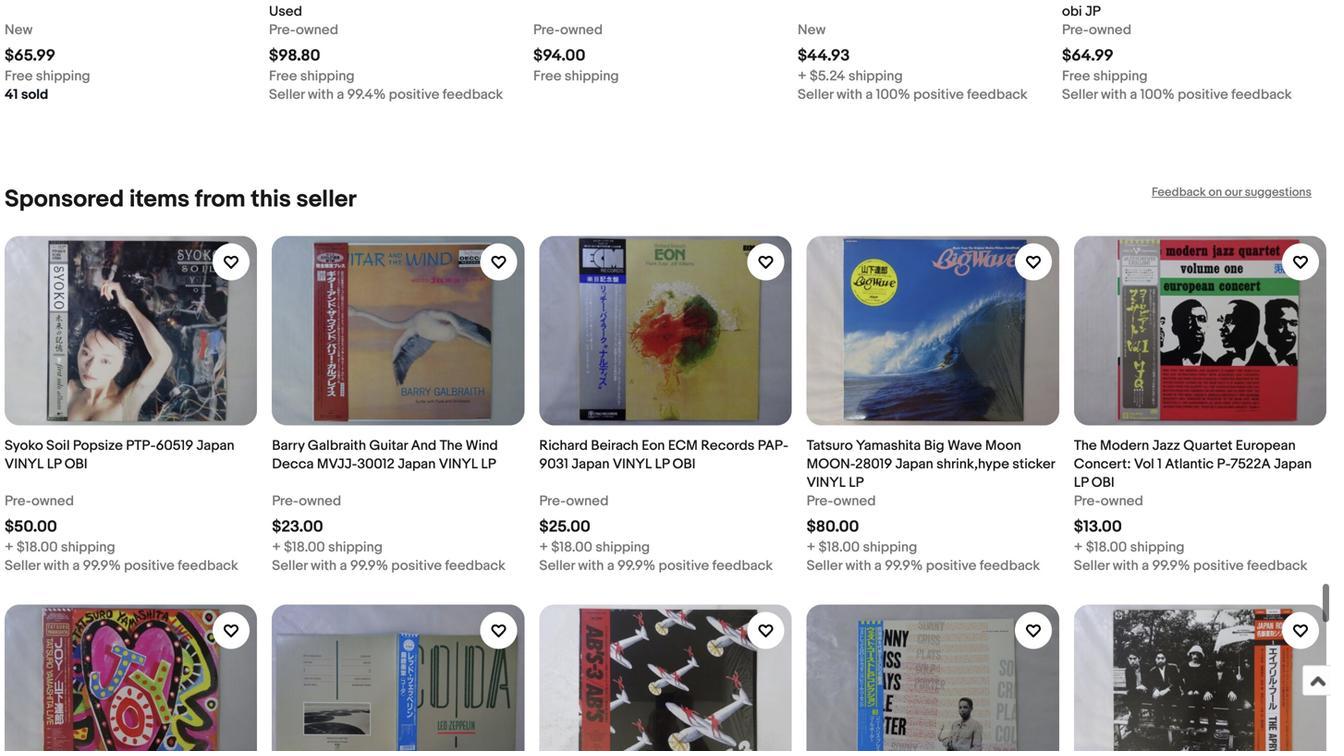 Task type: locate. For each thing, give the bounding box(es) containing it.
New text field
[[5, 21, 33, 39]]

41 sold text field
[[5, 86, 48, 104]]

4 free from the left
[[1062, 68, 1090, 85]]

seller inside tatsuro yamashita big wave moon moon-28019 japan shrink,hype sticker vinyl lp pre-owned $80.00 + $18.00 shipping seller with a 99.9% positive feedback
[[807, 558, 842, 574]]

free down $98.80
[[269, 68, 297, 85]]

100% inside new $44.93 + $5.24 shipping seller with a 100% positive feedback
[[876, 86, 910, 103]]

free shipping text field for $94.00
[[533, 67, 619, 86]]

obi inside the modern jazz quartet european concert: vol 1 atlantic p-7522a japan lp obi pre-owned $13.00 + $18.00 shipping seller with a 99.9% positive feedback
[[1092, 475, 1115, 491]]

pre- up $50.00 text box
[[5, 493, 31, 510]]

with inside pre-owned $64.99 free shipping seller with a 100% positive feedback
[[1101, 86, 1127, 103]]

owned up $94.00
[[560, 22, 603, 38]]

$18.00 inside pre-owned $23.00 + $18.00 shipping seller with a 99.9% positive feedback
[[284, 539, 325, 556]]

obi down concert:
[[1092, 475, 1115, 491]]

pre-owned text field up $25.00 text box
[[539, 492, 609, 511]]

richard beirach eon ecm records pap- 9031 japan  vinyl lp obi
[[539, 438, 789, 473]]

pre-
[[269, 22, 296, 38], [533, 22, 560, 38], [1062, 22, 1089, 38], [5, 493, 31, 510], [539, 493, 566, 510], [272, 493, 299, 510], [807, 493, 834, 510], [1074, 493, 1101, 510]]

positive inside pre-owned $23.00 + $18.00 shipping seller with a 99.9% positive feedback
[[391, 558, 442, 574]]

vol
[[1134, 456, 1155, 473]]

Free shipping text field
[[5, 67, 90, 86], [269, 67, 355, 86], [533, 67, 619, 86]]

4 $18.00 from the left
[[819, 539, 860, 556]]

shipping inside pre-owned $94.00 free shipping
[[565, 68, 619, 85]]

vinyl down wind
[[439, 456, 478, 473]]

$18.00 down $23.00 text box
[[284, 539, 325, 556]]

3 $18.00 from the left
[[284, 539, 325, 556]]

pre-owned text field up $23.00 text box
[[272, 492, 341, 511]]

owned
[[296, 22, 338, 38], [560, 22, 603, 38], [1089, 22, 1132, 38], [31, 493, 74, 510], [566, 493, 609, 510], [299, 493, 341, 510], [834, 493, 876, 510], [1101, 493, 1143, 510]]

new up $44.93
[[798, 22, 826, 38]]

$18.00 for $23.00
[[284, 539, 325, 556]]

seller down $80.00
[[807, 558, 842, 574]]

free for $64.99
[[1062, 68, 1090, 85]]

free inside pre-owned $64.99 free shipping seller with a 100% positive feedback
[[1062, 68, 1090, 85]]

1 new from the left
[[5, 22, 33, 38]]

seller with a 99.9% positive feedback text field for $23.00
[[272, 557, 506, 575]]

owned for $23.00
[[299, 493, 341, 510]]

7522a
[[1231, 456, 1271, 473]]

4 seller with a 99.9% positive feedback text field from the left
[[1074, 557, 1308, 575]]

and
[[411, 438, 437, 454]]

2 + $18.00 shipping text field from the left
[[272, 538, 383, 557]]

pre- up $98.80
[[269, 22, 296, 38]]

pre- up $80.00
[[807, 493, 834, 510]]

big
[[924, 438, 945, 454]]

with down $23.00 at the bottom of page
[[311, 558, 337, 574]]

pre-owned text field up $64.99 text field
[[1062, 21, 1132, 39]]

$25.00 text field
[[539, 518, 591, 537]]

1 100% from the left
[[876, 86, 910, 103]]

free
[[5, 68, 33, 85], [269, 68, 297, 85], [533, 68, 562, 85], [1062, 68, 1090, 85]]

concert:
[[1074, 456, 1131, 473]]

$18.00 down $13.00 text field
[[1086, 539, 1127, 556]]

$18.00 down '$80.00' text box
[[819, 539, 860, 556]]

free inside the pre-owned $98.80 free shipping seller with a 99.4% positive feedback
[[269, 68, 297, 85]]

obi down soil on the left bottom of the page
[[64, 456, 88, 473]]

+ $18.00 shipping text field for $80.00
[[807, 538, 917, 557]]

positive
[[389, 86, 439, 103], [914, 86, 964, 103], [1178, 86, 1229, 103], [124, 558, 175, 574], [659, 558, 709, 574], [391, 558, 442, 574], [926, 558, 977, 574], [1193, 558, 1244, 574]]

obi down ecm
[[673, 456, 696, 473]]

free for $94.00
[[533, 68, 562, 85]]

seller down free shipping text box
[[1062, 86, 1098, 103]]

3 free from the left
[[533, 68, 562, 85]]

$13.00 text field
[[1074, 518, 1122, 537]]

$18.00 down $25.00 text box
[[551, 539, 593, 556]]

pre-owned text field up '$80.00' text box
[[807, 492, 876, 511]]

japan right 60519
[[196, 438, 234, 454]]

lp down soil on the left bottom of the page
[[47, 456, 61, 473]]

$94.00 text field
[[533, 46, 586, 66]]

owned up $13.00
[[1101, 493, 1143, 510]]

Seller with a 100% positive feedback text field
[[798, 86, 1028, 104]]

japan down beirach
[[572, 456, 610, 473]]

pre- inside pre-owned $94.00 free shipping
[[533, 22, 560, 38]]

with inside pre-owned $50.00 + $18.00 shipping seller with a 99.9% positive feedback
[[43, 558, 69, 574]]

2 free from the left
[[269, 68, 297, 85]]

+ down $23.00 text box
[[272, 539, 281, 556]]

1 free shipping text field from the left
[[5, 67, 90, 86]]

vinyl down syoko at bottom
[[5, 456, 44, 473]]

+ left $5.24
[[798, 68, 807, 85]]

vinyl down moon-
[[807, 475, 846, 491]]

100% down + $5.24 shipping text field
[[876, 86, 910, 103]]

pre-owned text field for $50.00
[[5, 492, 74, 511]]

Pre-owned text field
[[269, 21, 338, 39], [5, 492, 74, 511], [272, 492, 341, 511], [1074, 492, 1143, 511]]

pre- inside the pre-owned $98.80 free shipping seller with a 99.4% positive feedback
[[269, 22, 296, 38]]

pre- inside pre-owned $50.00 + $18.00 shipping seller with a 99.9% positive feedback
[[5, 493, 31, 510]]

positive inside tatsuro yamashita big wave moon moon-28019 japan shrink,hype sticker vinyl lp pre-owned $80.00 + $18.00 shipping seller with a 99.9% positive feedback
[[926, 558, 977, 574]]

1 $18.00 from the left
[[17, 539, 58, 556]]

pre-owned text field up $50.00 text box
[[5, 492, 74, 511]]

4 + $18.00 shipping text field from the left
[[1074, 538, 1185, 557]]

with down free shipping text box
[[1101, 86, 1127, 103]]

pre-owned text field up $13.00
[[1074, 492, 1143, 511]]

+ $18.00 shipping text field down $50.00 text box
[[5, 538, 115, 557]]

with down $80.00
[[846, 558, 871, 574]]

$18.00
[[17, 539, 58, 556], [551, 539, 593, 556], [284, 539, 325, 556], [819, 539, 860, 556], [1086, 539, 1127, 556]]

a inside tatsuro yamashita big wave moon moon-28019 japan shrink,hype sticker vinyl lp pre-owned $80.00 + $18.00 shipping seller with a 99.9% positive feedback
[[875, 558, 882, 574]]

0 horizontal spatial free shipping text field
[[5, 67, 90, 86]]

100% down free shipping text box
[[1141, 86, 1175, 103]]

0 horizontal spatial obi
[[64, 456, 88, 473]]

1 horizontal spatial new
[[798, 22, 826, 38]]

2 seller with a 99.9% positive feedback text field from the left
[[272, 557, 506, 575]]

japan down european
[[1274, 456, 1312, 473]]

+ inside pre-owned $50.00 + $18.00 shipping seller with a 99.9% positive feedback
[[5, 539, 14, 556]]

+ $18.00 shipping text field for $50.00
[[5, 538, 115, 557]]

feedback inside pre-owned $64.99 free shipping seller with a 100% positive feedback
[[1232, 86, 1292, 103]]

with down + $5.24 shipping text field
[[837, 86, 863, 103]]

the right and
[[440, 438, 463, 454]]

1 99.9% from the left
[[83, 558, 121, 574]]

lp down wind
[[481, 456, 496, 473]]

$5.24
[[810, 68, 845, 85]]

3 99.9% from the left
[[350, 558, 388, 574]]

Seller with a 99.4% positive feedback text field
[[269, 86, 503, 104]]

pre-owned $94.00 free shipping
[[533, 22, 619, 85]]

seller
[[269, 86, 305, 103], [798, 86, 834, 103], [1062, 86, 1098, 103], [5, 558, 40, 574], [539, 558, 575, 574], [272, 558, 308, 574], [807, 558, 842, 574], [1074, 558, 1110, 574]]

pre-owned text field for $64.99
[[1062, 21, 1132, 39]]

2 $18.00 from the left
[[551, 539, 593, 556]]

Free shipping text field
[[1062, 67, 1148, 86]]

shipping
[[36, 68, 90, 85], [300, 68, 355, 85], [565, 68, 619, 85], [849, 68, 903, 85], [1094, 68, 1148, 85], [61, 539, 115, 556], [596, 539, 650, 556], [328, 539, 383, 556], [863, 539, 917, 556], [1130, 539, 1185, 556]]

seller
[[296, 185, 357, 214]]

99.9% inside tatsuro yamashita big wave moon moon-28019 japan shrink,hype sticker vinyl lp pre-owned $80.00 + $18.00 shipping seller with a 99.9% positive feedback
[[885, 558, 923, 574]]

0 horizontal spatial 100%
[[876, 86, 910, 103]]

1 the from the left
[[440, 438, 463, 454]]

lp down eon
[[655, 456, 670, 473]]

+ inside tatsuro yamashita big wave moon moon-28019 japan shrink,hype sticker vinyl lp pre-owned $80.00 + $18.00 shipping seller with a 99.9% positive feedback
[[807, 539, 816, 556]]

$94.00
[[533, 46, 586, 66]]

new up $65.99
[[5, 22, 33, 38]]

japan down and
[[398, 456, 436, 473]]

+ $18.00 shipping text field for $23.00
[[272, 538, 383, 557]]

seller inside pre-owned $23.00 + $18.00 shipping seller with a 99.9% positive feedback
[[272, 558, 308, 574]]

vinyl down beirach
[[613, 456, 652, 473]]

+ $18.00 shipping text field down $23.00 text box
[[272, 538, 383, 557]]

vinyl inside barry galbraith guitar and the wind decca mvjj-30012 japan vinyl lp
[[439, 456, 478, 473]]

1 horizontal spatial obi
[[673, 456, 696, 473]]

99.4%
[[347, 86, 386, 103]]

with inside the modern jazz quartet european concert: vol 1 atlantic p-7522a japan lp obi pre-owned $13.00 + $18.00 shipping seller with a 99.9% positive feedback
[[1113, 558, 1139, 574]]

japan inside richard beirach eon ecm records pap- 9031 japan  vinyl lp obi
[[572, 456, 610, 473]]

pre-owned text field up $94.00
[[533, 21, 603, 39]]

5 $18.00 from the left
[[1086, 539, 1127, 556]]

the up concert:
[[1074, 438, 1097, 454]]

$18.00 inside pre-owned $50.00 + $18.00 shipping seller with a 99.9% positive feedback
[[17, 539, 58, 556]]

$65.99 text field
[[5, 46, 55, 66]]

1 horizontal spatial 100%
[[1141, 86, 1175, 103]]

Pre-owned text field
[[533, 21, 603, 39], [1062, 21, 1132, 39], [539, 492, 609, 511], [807, 492, 876, 511]]

pre- for $23.00
[[272, 493, 299, 510]]

100%
[[876, 86, 910, 103], [1141, 86, 1175, 103]]

pre- for $50.00
[[5, 493, 31, 510]]

pre- up $94.00
[[533, 22, 560, 38]]

syoko soil popsize ptp-60519 japan vinyl lp obi
[[5, 438, 234, 473]]

+
[[798, 68, 807, 85], [5, 539, 14, 556], [539, 539, 548, 556], [272, 539, 281, 556], [807, 539, 816, 556], [1074, 539, 1083, 556]]

owned for $94.00
[[560, 22, 603, 38]]

+ down '$80.00' text box
[[807, 539, 816, 556]]

owned inside pre-owned $23.00 + $18.00 shipping seller with a 99.9% positive feedback
[[299, 493, 341, 510]]

pre- inside pre-owned $23.00 + $18.00 shipping seller with a 99.9% positive feedback
[[272, 493, 299, 510]]

obi inside richard beirach eon ecm records pap- 9031 japan  vinyl lp obi
[[673, 456, 696, 473]]

60519
[[156, 438, 193, 454]]

feedback on our suggestions link
[[1152, 185, 1312, 200]]

group
[[5, 236, 1327, 752]]

japan inside syoko soil popsize ptp-60519 japan vinyl lp obi
[[196, 438, 234, 454]]

new inside new $65.99 free shipping 41 sold
[[5, 22, 33, 38]]

japan down 'big'
[[895, 456, 934, 473]]

seller inside pre-owned $25.00 + $18.00 shipping seller with a 99.9% positive feedback
[[539, 558, 575, 574]]

3 seller with a 99.9% positive feedback text field from the left
[[807, 557, 1040, 575]]

1 free from the left
[[5, 68, 33, 85]]

free shipping text field down $94.00
[[533, 67, 619, 86]]

owned inside the pre-owned $98.80 free shipping seller with a 99.4% positive feedback
[[296, 22, 338, 38]]

owned for $25.00
[[566, 493, 609, 510]]

lp
[[47, 456, 61, 473], [655, 456, 670, 473], [481, 456, 496, 473], [849, 475, 864, 491], [1074, 475, 1089, 491]]

the
[[440, 438, 463, 454], [1074, 438, 1097, 454]]

28019
[[855, 456, 892, 473]]

the inside barry galbraith guitar and the wind decca mvjj-30012 japan vinyl lp
[[440, 438, 463, 454]]

seller inside new $44.93 + $5.24 shipping seller with a 100% positive feedback
[[798, 86, 834, 103]]

+ down $13.00 text field
[[1074, 539, 1083, 556]]

pre-owned text field for $94.00
[[533, 21, 603, 39]]

pre-owned $23.00 + $18.00 shipping seller with a 99.9% positive feedback
[[272, 493, 506, 574]]

seller down $25.00 text box
[[539, 558, 575, 574]]

100% for $44.93
[[876, 86, 910, 103]]

owned for $64.99
[[1089, 22, 1132, 38]]

free shipping text field down $98.80
[[269, 67, 355, 86]]

owned up '$25.00'
[[566, 493, 609, 510]]

from
[[195, 185, 246, 214]]

1 seller with a 99.9% positive feedback text field from the left
[[5, 557, 238, 575]]

pre- for $98.80
[[269, 22, 296, 38]]

+ inside the modern jazz quartet european concert: vol 1 atlantic p-7522a japan lp obi pre-owned $13.00 + $18.00 shipping seller with a 99.9% positive feedback
[[1074, 539, 1083, 556]]

list
[[5, 0, 1327, 134]]

+ $18.00 shipping text field down $80.00
[[807, 538, 917, 557]]

a inside new $44.93 + $5.24 shipping seller with a 100% positive feedback
[[866, 86, 873, 103]]

pre- up $25.00 text box
[[539, 493, 566, 510]]

a inside pre-owned $50.00 + $18.00 shipping seller with a 99.9% positive feedback
[[72, 558, 80, 574]]

owned inside pre-owned $25.00 + $18.00 shipping seller with a 99.9% positive feedback
[[566, 493, 609, 510]]

obi
[[64, 456, 88, 473], [673, 456, 696, 473], [1092, 475, 1115, 491]]

with
[[308, 86, 334, 103], [837, 86, 863, 103], [1101, 86, 1127, 103], [43, 558, 69, 574], [578, 558, 604, 574], [311, 558, 337, 574], [846, 558, 871, 574], [1113, 558, 1139, 574]]

lp inside the modern jazz quartet european concert: vol 1 atlantic p-7522a japan lp obi pre-owned $13.00 + $18.00 shipping seller with a 99.9% positive feedback
[[1074, 475, 1089, 491]]

owned up $64.99 text field
[[1089, 22, 1132, 38]]

+ $18.00 shipping text field down $13.00 text field
[[1074, 538, 1185, 557]]

free up 41
[[5, 68, 33, 85]]

seller down $13.00 text field
[[1074, 558, 1110, 574]]

+ inside pre-owned $23.00 + $18.00 shipping seller with a 99.9% positive feedback
[[272, 539, 281, 556]]

+ $18.00 shipping text field
[[5, 538, 115, 557], [272, 538, 383, 557], [807, 538, 917, 557], [1074, 538, 1185, 557]]

owned inside pre-owned $94.00 free shipping
[[560, 22, 603, 38]]

japan
[[196, 438, 234, 454], [572, 456, 610, 473], [398, 456, 436, 473], [895, 456, 934, 473], [1274, 456, 1312, 473]]

with left the 99.4%
[[308, 86, 334, 103]]

pre-owned text field for $13.00
[[1074, 492, 1143, 511]]

$80.00 text field
[[807, 518, 859, 537]]

a
[[337, 86, 344, 103], [866, 86, 873, 103], [1130, 86, 1137, 103], [72, 558, 80, 574], [607, 558, 615, 574], [340, 558, 347, 574], [875, 558, 882, 574], [1142, 558, 1149, 574]]

3 + $18.00 shipping text field from the left
[[807, 538, 917, 557]]

free shipping text field up sold
[[5, 67, 90, 86]]

free inside pre-owned $94.00 free shipping
[[533, 68, 562, 85]]

group containing $50.00
[[5, 236, 1327, 752]]

with down $13.00
[[1113, 558, 1139, 574]]

seller down $23.00 at the bottom of page
[[272, 558, 308, 574]]

lp inside syoko soil popsize ptp-60519 japan vinyl lp obi
[[47, 456, 61, 473]]

100% inside pre-owned $64.99 free shipping seller with a 100% positive feedback
[[1141, 86, 1175, 103]]

positive inside pre-owned $50.00 + $18.00 shipping seller with a 99.9% positive feedback
[[124, 558, 175, 574]]

owned inside pre-owned $50.00 + $18.00 shipping seller with a 99.9% positive feedback
[[31, 493, 74, 510]]

with inside tatsuro yamashita big wave moon moon-28019 japan shrink,hype sticker vinyl lp pre-owned $80.00 + $18.00 shipping seller with a 99.9% positive feedback
[[846, 558, 871, 574]]

pre- up $13.00
[[1074, 493, 1101, 510]]

sticker
[[1013, 456, 1055, 473]]

owned up '$50.00'
[[31, 493, 74, 510]]

$64.99 text field
[[1062, 46, 1114, 66]]

$13.00
[[1074, 518, 1122, 537]]

99.9% inside pre-owned $50.00 + $18.00 shipping seller with a 99.9% positive feedback
[[83, 558, 121, 574]]

99.9% inside pre-owned $25.00 + $18.00 shipping seller with a 99.9% positive feedback
[[618, 558, 656, 574]]

99.9% inside pre-owned $23.00 + $18.00 shipping seller with a 99.9% positive feedback
[[350, 558, 388, 574]]

2 horizontal spatial obi
[[1092, 475, 1115, 491]]

0 horizontal spatial new
[[5, 22, 33, 38]]

pap-
[[758, 438, 789, 454]]

new
[[5, 22, 33, 38], [798, 22, 826, 38]]

0 horizontal spatial the
[[440, 438, 463, 454]]

1 + $18.00 shipping text field from the left
[[5, 538, 115, 557]]

2 horizontal spatial free shipping text field
[[533, 67, 619, 86]]

shipping inside tatsuro yamashita big wave moon moon-28019 japan shrink,hype sticker vinyl lp pre-owned $80.00 + $18.00 shipping seller with a 99.9% positive feedback
[[863, 539, 917, 556]]

1
[[1158, 456, 1162, 473]]

$44.93
[[798, 46, 850, 66]]

+ inside pre-owned $25.00 + $18.00 shipping seller with a 99.9% positive feedback
[[539, 539, 548, 556]]

seller down $5.24
[[798, 86, 834, 103]]

lp down concert:
[[1074, 475, 1089, 491]]

free down $94.00
[[533, 68, 562, 85]]

$18.00 inside tatsuro yamashita big wave moon moon-28019 japan shrink,hype sticker vinyl lp pre-owned $80.00 + $18.00 shipping seller with a 99.9% positive feedback
[[819, 539, 860, 556]]

eon
[[642, 438, 665, 454]]

feedback inside the modern jazz quartet european concert: vol 1 atlantic p-7522a japan lp obi pre-owned $13.00 + $18.00 shipping seller with a 99.9% positive feedback
[[1247, 558, 1308, 574]]

feedback
[[443, 86, 503, 103], [967, 86, 1028, 103], [1232, 86, 1292, 103], [178, 558, 238, 574], [712, 558, 773, 574], [445, 558, 506, 574], [980, 558, 1040, 574], [1247, 558, 1308, 574]]

1 horizontal spatial free shipping text field
[[269, 67, 355, 86]]

with down + $18.00 shipping text field
[[578, 558, 604, 574]]

1 horizontal spatial the
[[1074, 438, 1097, 454]]

pre- inside pre-owned $64.99 free shipping seller with a 100% positive feedback
[[1062, 22, 1089, 38]]

3 free shipping text field from the left
[[533, 67, 619, 86]]

seller down $98.80
[[269, 86, 305, 103]]

with down $50.00 text box
[[43, 558, 69, 574]]

+ down $25.00 text box
[[539, 539, 548, 556]]

ptp-
[[126, 438, 156, 454]]

2 99.9% from the left
[[618, 558, 656, 574]]

vinyl
[[5, 456, 44, 473], [613, 456, 652, 473], [439, 456, 478, 473], [807, 475, 846, 491]]

pre-owned text field up $98.80
[[269, 21, 338, 39]]

4 99.9% from the left
[[885, 558, 923, 574]]

99.9% for $25.00
[[618, 558, 656, 574]]

with inside pre-owned $25.00 + $18.00 shipping seller with a 99.9% positive feedback
[[578, 558, 604, 574]]

japan inside barry galbraith guitar and the wind decca mvjj-30012 japan vinyl lp
[[398, 456, 436, 473]]

$18.00 down $50.00 text box
[[17, 539, 58, 556]]

owned up $98.80
[[296, 22, 338, 38]]

2 free shipping text field from the left
[[269, 67, 355, 86]]

+ inside new $44.93 + $5.24 shipping seller with a 100% positive feedback
[[798, 68, 807, 85]]

pre- inside pre-owned $25.00 + $18.00 shipping seller with a 99.9% positive feedback
[[539, 493, 566, 510]]

owned up $23.00 at the bottom of page
[[299, 493, 341, 510]]

new inside new $44.93 + $5.24 shipping seller with a 100% positive feedback
[[798, 22, 826, 38]]

pre- up $23.00 text box
[[272, 493, 299, 510]]

seller down '$50.00'
[[5, 558, 40, 574]]

$98.80
[[269, 46, 320, 66]]

5 99.9% from the left
[[1152, 558, 1190, 574]]

lp down 28019
[[849, 475, 864, 491]]

richard
[[539, 438, 588, 454]]

positive inside new $44.93 + $5.24 shipping seller with a 100% positive feedback
[[914, 86, 964, 103]]

ecm
[[668, 438, 698, 454]]

Seller with a 99.9% positive feedback text field
[[539, 557, 773, 575]]

2 new from the left
[[798, 22, 826, 38]]

owned up $80.00
[[834, 493, 876, 510]]

+ down '$50.00'
[[5, 539, 14, 556]]

free down $64.99 text field
[[1062, 68, 1090, 85]]

99.9%
[[83, 558, 121, 574], [618, 558, 656, 574], [350, 558, 388, 574], [885, 558, 923, 574], [1152, 558, 1190, 574]]

Seller with a 99.9% positive feedback text field
[[5, 557, 238, 575], [272, 557, 506, 575], [807, 557, 1040, 575], [1074, 557, 1308, 575]]

pre-owned $25.00 + $18.00 shipping seller with a 99.9% positive feedback
[[539, 493, 773, 574]]

barry galbraith guitar and the wind decca mvjj-30012 japan vinyl lp
[[272, 438, 498, 473]]

2 the from the left
[[1074, 438, 1097, 454]]

2 100% from the left
[[1141, 86, 1175, 103]]

pre- up $64.99 text field
[[1062, 22, 1089, 38]]



Task type: describe. For each thing, give the bounding box(es) containing it.
list containing $65.99
[[5, 0, 1327, 134]]

pre-owned $50.00 + $18.00 shipping seller with a 99.9% positive feedback
[[5, 493, 238, 574]]

+ $18.00 shipping text field for $13.00
[[1074, 538, 1185, 557]]

pre- for $94.00
[[533, 22, 560, 38]]

beirach
[[591, 438, 639, 454]]

seller inside pre-owned $64.99 free shipping seller with a 100% positive feedback
[[1062, 86, 1098, 103]]

moon
[[985, 438, 1021, 454]]

pre- inside the modern jazz quartet european concert: vol 1 atlantic p-7522a japan lp obi pre-owned $13.00 + $18.00 shipping seller with a 99.9% positive feedback
[[1074, 493, 1101, 510]]

shipping inside the modern jazz quartet european concert: vol 1 atlantic p-7522a japan lp obi pre-owned $13.00 + $18.00 shipping seller with a 99.9% positive feedback
[[1130, 539, 1185, 556]]

records
[[701, 438, 755, 454]]

with inside pre-owned $23.00 + $18.00 shipping seller with a 99.9% positive feedback
[[311, 558, 337, 574]]

feedback inside the pre-owned $98.80 free shipping seller with a 99.4% positive feedback
[[443, 86, 503, 103]]

sponsored items from this seller
[[5, 185, 357, 214]]

a inside pre-owned $64.99 free shipping seller with a 100% positive feedback
[[1130, 86, 1137, 103]]

popsize
[[73, 438, 123, 454]]

99.9% for $50.00
[[83, 558, 121, 574]]

on
[[1209, 185, 1222, 200]]

the modern jazz quartet european concert: vol 1 atlantic p-7522a japan lp obi pre-owned $13.00 + $18.00 shipping seller with a 99.9% positive feedback
[[1074, 438, 1312, 574]]

free inside new $65.99 free shipping 41 sold
[[5, 68, 33, 85]]

a inside pre-owned $25.00 + $18.00 shipping seller with a 99.9% positive feedback
[[607, 558, 615, 574]]

41
[[5, 86, 18, 103]]

pre- for $64.99
[[1062, 22, 1089, 38]]

atlantic
[[1165, 456, 1214, 473]]

feedback inside new $44.93 + $5.24 shipping seller with a 100% positive feedback
[[967, 86, 1028, 103]]

shipping inside new $65.99 free shipping 41 sold
[[36, 68, 90, 85]]

galbraith
[[308, 438, 366, 454]]

barry
[[272, 438, 305, 454]]

30012
[[357, 456, 395, 473]]

99.9% inside the modern jazz quartet european concert: vol 1 atlantic p-7522a japan lp obi pre-owned $13.00 + $18.00 shipping seller with a 99.9% positive feedback
[[1152, 558, 1190, 574]]

vinyl inside syoko soil popsize ptp-60519 japan vinyl lp obi
[[5, 456, 44, 473]]

a inside the pre-owned $98.80 free shipping seller with a 99.4% positive feedback
[[337, 86, 344, 103]]

owned inside the modern jazz quartet european concert: vol 1 atlantic p-7522a japan lp obi pre-owned $13.00 + $18.00 shipping seller with a 99.9% positive feedback
[[1101, 493, 1143, 510]]

european
[[1236, 438, 1296, 454]]

pre-owned text field for $80.00
[[807, 492, 876, 511]]

positive inside the modern jazz quartet european concert: vol 1 atlantic p-7522a japan lp obi pre-owned $13.00 + $18.00 shipping seller with a 99.9% positive feedback
[[1193, 558, 1244, 574]]

pre- for $25.00
[[539, 493, 566, 510]]

new $44.93 + $5.24 shipping seller with a 100% positive feedback
[[798, 22, 1028, 103]]

owned for $98.80
[[296, 22, 338, 38]]

soil
[[46, 438, 70, 454]]

$18.00 for $50.00
[[17, 539, 58, 556]]

our
[[1225, 185, 1242, 200]]

$25.00
[[539, 518, 591, 537]]

$23.00 text field
[[272, 518, 323, 537]]

seller with a 99.9% positive feedback text field for $80.00
[[807, 557, 1040, 575]]

free shipping text field for $65.99
[[5, 67, 90, 86]]

sold
[[21, 86, 48, 103]]

vinyl inside tatsuro yamashita big wave moon moon-28019 japan shrink,hype sticker vinyl lp pre-owned $80.00 + $18.00 shipping seller with a 99.9% positive feedback
[[807, 475, 846, 491]]

pre-owned text field for $98.80
[[269, 21, 338, 39]]

sponsored
[[5, 185, 124, 214]]

jazz
[[1152, 438, 1181, 454]]

positive inside pre-owned $64.99 free shipping seller with a 100% positive feedback
[[1178, 86, 1229, 103]]

9031
[[539, 456, 569, 473]]

feedback inside tatsuro yamashita big wave moon moon-28019 japan shrink,hype sticker vinyl lp pre-owned $80.00 + $18.00 shipping seller with a 99.9% positive feedback
[[980, 558, 1040, 574]]

lp inside tatsuro yamashita big wave moon moon-28019 japan shrink,hype sticker vinyl lp pre-owned $80.00 + $18.00 shipping seller with a 99.9% positive feedback
[[849, 475, 864, 491]]

$18.00 inside the modern jazz quartet european concert: vol 1 atlantic p-7522a japan lp obi pre-owned $13.00 + $18.00 shipping seller with a 99.9% positive feedback
[[1086, 539, 1127, 556]]

seller with a 99.9% positive feedback text field for $13.00
[[1074, 557, 1308, 575]]

owned for $50.00
[[31, 493, 74, 510]]

shipping inside pre-owned $23.00 + $18.00 shipping seller with a 99.9% positive feedback
[[328, 539, 383, 556]]

+ $18.00 shipping text field
[[539, 538, 650, 557]]

yamashita
[[856, 438, 921, 454]]

$64.99
[[1062, 46, 1114, 66]]

Seller with a 100% positive feedback text field
[[1062, 86, 1292, 104]]

free for $98.80
[[269, 68, 297, 85]]

New text field
[[798, 21, 826, 39]]

positive inside pre-owned $25.00 + $18.00 shipping seller with a 99.9% positive feedback
[[659, 558, 709, 574]]

$23.00
[[272, 518, 323, 537]]

obi inside syoko soil popsize ptp-60519 japan vinyl lp obi
[[64, 456, 88, 473]]

shipping inside the pre-owned $98.80 free shipping seller with a 99.4% positive feedback
[[300, 68, 355, 85]]

$98.80 text field
[[269, 46, 320, 66]]

100% for owned
[[1141, 86, 1175, 103]]

items
[[129, 185, 190, 214]]

seller inside the modern jazz quartet european concert: vol 1 atlantic p-7522a japan lp obi pre-owned $13.00 + $18.00 shipping seller with a 99.9% positive feedback
[[1074, 558, 1110, 574]]

$80.00
[[807, 518, 859, 537]]

seller inside the pre-owned $98.80 free shipping seller with a 99.4% positive feedback
[[269, 86, 305, 103]]

japan inside the modern jazz quartet european concert: vol 1 atlantic p-7522a japan lp obi pre-owned $13.00 + $18.00 shipping seller with a 99.9% positive feedback
[[1274, 456, 1312, 473]]

99.9% for $23.00
[[350, 558, 388, 574]]

seller with a 99.9% positive feedback text field for $50.00
[[5, 557, 238, 575]]

new for $65.99
[[5, 22, 33, 38]]

pre- inside tatsuro yamashita big wave moon moon-28019 japan shrink,hype sticker vinyl lp pre-owned $80.00 + $18.00 shipping seller with a 99.9% positive feedback
[[807, 493, 834, 510]]

positive inside the pre-owned $98.80 free shipping seller with a 99.4% positive feedback
[[389, 86, 439, 103]]

seller inside pre-owned $50.00 + $18.00 shipping seller with a 99.9% positive feedback
[[5, 558, 40, 574]]

syoko
[[5, 438, 43, 454]]

shipping inside pre-owned $50.00 + $18.00 shipping seller with a 99.9% positive feedback
[[61, 539, 115, 556]]

tatsuro
[[807, 438, 853, 454]]

tatsuro yamashita big wave moon moon-28019 japan shrink,hype sticker vinyl lp pre-owned $80.00 + $18.00 shipping seller with a 99.9% positive feedback
[[807, 438, 1055, 574]]

with inside the pre-owned $98.80 free shipping seller with a 99.4% positive feedback
[[308, 86, 334, 103]]

the inside the modern jazz quartet european concert: vol 1 atlantic p-7522a japan lp obi pre-owned $13.00 + $18.00 shipping seller with a 99.9% positive feedback
[[1074, 438, 1097, 454]]

feedback on our suggestions
[[1152, 185, 1312, 200]]

shipping inside pre-owned $25.00 + $18.00 shipping seller with a 99.9% positive feedback
[[596, 539, 650, 556]]

pre-owned text field for $25.00
[[539, 492, 609, 511]]

mvjj-
[[317, 456, 357, 473]]

a inside pre-owned $23.00 + $18.00 shipping seller with a 99.9% positive feedback
[[340, 558, 347, 574]]

+ $5.24 shipping text field
[[798, 67, 903, 86]]

$65.99
[[5, 46, 55, 66]]

owned inside tatsuro yamashita big wave moon moon-28019 japan shrink,hype sticker vinyl lp pre-owned $80.00 + $18.00 shipping seller with a 99.9% positive feedback
[[834, 493, 876, 510]]

guitar
[[369, 438, 408, 454]]

this
[[251, 185, 291, 214]]

$50.00
[[5, 518, 57, 537]]

decca
[[272, 456, 314, 473]]

shrink,hype
[[937, 456, 1009, 473]]

p-
[[1217, 456, 1231, 473]]

japan inside tatsuro yamashita big wave moon moon-28019 japan shrink,hype sticker vinyl lp pre-owned $80.00 + $18.00 shipping seller with a 99.9% positive feedback
[[895, 456, 934, 473]]

feedback inside pre-owned $25.00 + $18.00 shipping seller with a 99.9% positive feedback
[[712, 558, 773, 574]]

with inside new $44.93 + $5.24 shipping seller with a 100% positive feedback
[[837, 86, 863, 103]]

wave
[[948, 438, 982, 454]]

suggestions
[[1245, 185, 1312, 200]]

pre-owned $64.99 free shipping seller with a 100% positive feedback
[[1062, 22, 1292, 103]]

$18.00 for $25.00
[[551, 539, 593, 556]]

wind
[[466, 438, 498, 454]]

moon-
[[807, 456, 855, 473]]

$50.00 text field
[[5, 518, 57, 537]]

new for $44.93
[[798, 22, 826, 38]]

shipping inside pre-owned $64.99 free shipping seller with a 100% positive feedback
[[1094, 68, 1148, 85]]

a inside the modern jazz quartet european concert: vol 1 atlantic p-7522a japan lp obi pre-owned $13.00 + $18.00 shipping seller with a 99.9% positive feedback
[[1142, 558, 1149, 574]]

new $65.99 free shipping 41 sold
[[5, 22, 90, 103]]

pre-owned text field for $23.00
[[272, 492, 341, 511]]

feedback
[[1152, 185, 1206, 200]]

shipping inside new $44.93 + $5.24 shipping seller with a 100% positive feedback
[[849, 68, 903, 85]]

lp inside richard beirach eon ecm records pap- 9031 japan  vinyl lp obi
[[655, 456, 670, 473]]

modern
[[1100, 438, 1149, 454]]

$44.93 text field
[[798, 46, 850, 66]]

pre-owned $98.80 free shipping seller with a 99.4% positive feedback
[[269, 22, 503, 103]]

feedback inside pre-owned $23.00 + $18.00 shipping seller with a 99.9% positive feedback
[[445, 558, 506, 574]]

quartet
[[1184, 438, 1233, 454]]

lp inside barry galbraith guitar and the wind decca mvjj-30012 japan vinyl lp
[[481, 456, 496, 473]]

vinyl inside richard beirach eon ecm records pap- 9031 japan  vinyl lp obi
[[613, 456, 652, 473]]

feedback inside pre-owned $50.00 + $18.00 shipping seller with a 99.9% positive feedback
[[178, 558, 238, 574]]



Task type: vqa. For each thing, say whether or not it's contained in the screenshot.
bottom now
no



